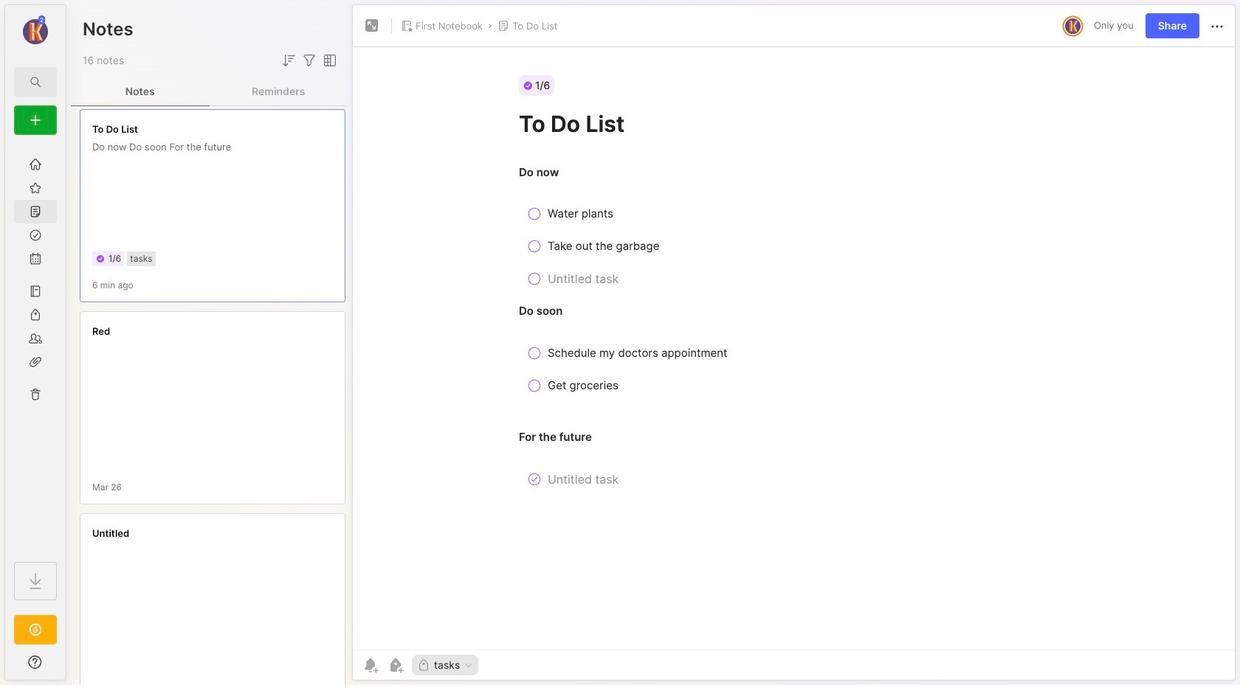 Task type: locate. For each thing, give the bounding box(es) containing it.
tree inside main element
[[5, 144, 66, 549]]

add a reminder image
[[362, 657, 379, 675]]

tree
[[5, 144, 66, 549]]

WHAT'S NEW field
[[5, 651, 66, 675]]

Add filters field
[[300, 52, 318, 69]]

home image
[[28, 157, 43, 172]]

View options field
[[318, 52, 339, 69]]

Note Editor text field
[[353, 47, 1235, 650]]

upgrade image
[[27, 621, 44, 639]]

add tag image
[[387, 657, 404, 675]]

Account field
[[5, 14, 66, 47]]

Sort options field
[[280, 52, 297, 69]]

tab list
[[71, 77, 348, 106]]

more actions image
[[1208, 18, 1226, 35]]



Task type: vqa. For each thing, say whether or not it's contained in the screenshot.
Edit search Image
yes



Task type: describe. For each thing, give the bounding box(es) containing it.
add filters image
[[300, 52, 318, 69]]

main element
[[0, 0, 71, 686]]

expand note image
[[363, 17, 381, 35]]

kendall parks avatar image
[[1065, 18, 1081, 34]]

edit search image
[[27, 73, 44, 91]]

note window element
[[352, 4, 1236, 681]]

click to expand image
[[65, 658, 76, 676]]

More actions field
[[1208, 16, 1226, 35]]



